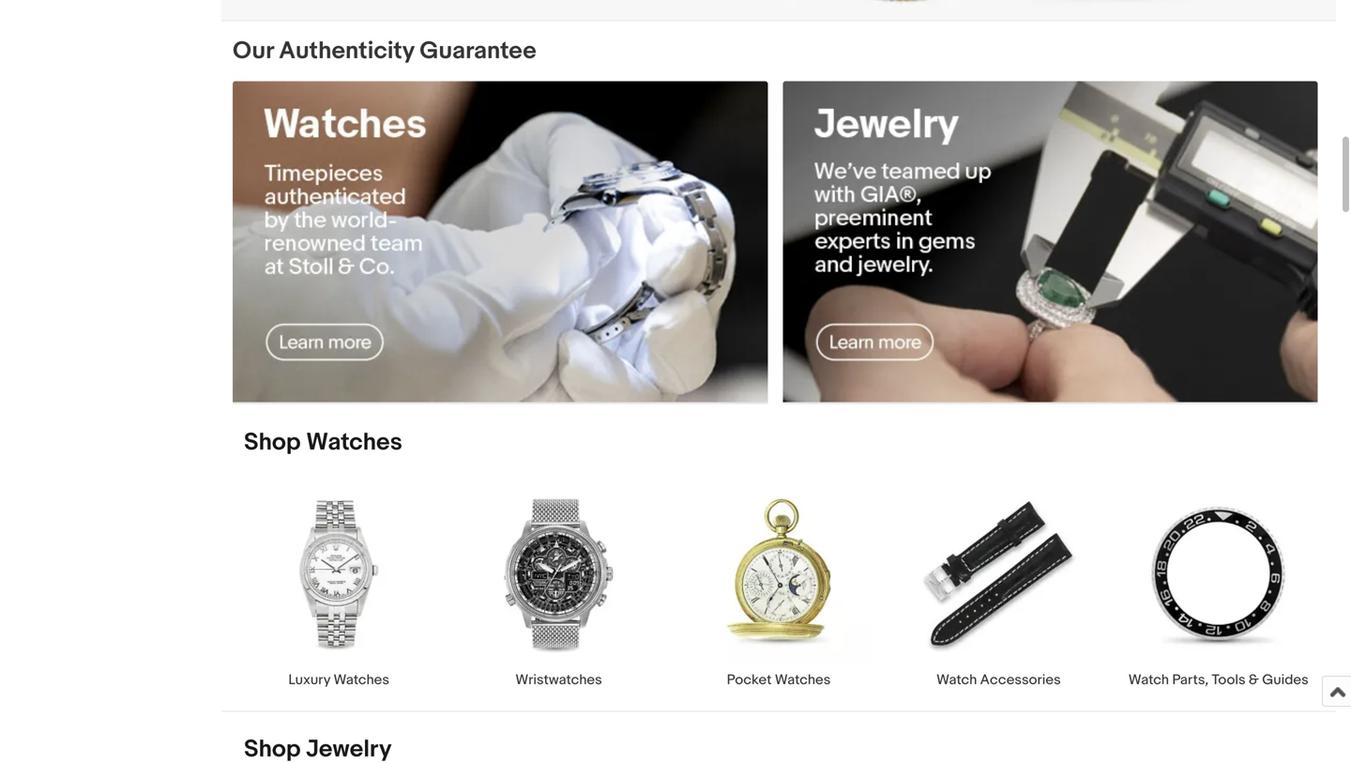 Task type: locate. For each thing, give the bounding box(es) containing it.
our
[[233, 37, 274, 66]]

guides
[[1263, 672, 1309, 689]]

watches
[[306, 428, 403, 457], [334, 672, 390, 689], [775, 672, 831, 689]]

1 horizontal spatial watch
[[1129, 672, 1170, 689]]

watch
[[937, 672, 977, 689], [1129, 672, 1170, 689]]

&
[[1249, 672, 1260, 689]]

list
[[222, 480, 1337, 711]]

watch parts, tools & guides link
[[1109, 480, 1329, 689]]

watches inside "link"
[[334, 672, 390, 689]]

wristwatches link
[[449, 480, 669, 689]]

watch accessories
[[937, 672, 1061, 689]]

2 none text field from the left
[[783, 81, 1319, 403]]

our authenticity guarantee
[[233, 37, 537, 66]]

luxury watches
[[289, 672, 390, 689]]

pocket watches link
[[669, 480, 889, 689]]

watches right pocket
[[775, 672, 831, 689]]

watches right shop
[[306, 428, 403, 457]]

wristwatches
[[516, 672, 602, 689]]

watch left parts,
[[1129, 672, 1170, 689]]

watch for watch accessories
[[937, 672, 977, 689]]

None text field
[[233, 81, 768, 403], [783, 81, 1319, 403]]

watches right luxury
[[334, 672, 390, 689]]

1 watch from the left
[[937, 672, 977, 689]]

watches for pocket watches
[[775, 672, 831, 689]]

0 horizontal spatial watch
[[937, 672, 977, 689]]

shop
[[244, 428, 301, 457]]

luxury
[[289, 672, 330, 689]]

0 horizontal spatial none text field
[[233, 81, 768, 403]]

watch left 'accessories'
[[937, 672, 977, 689]]

accessories
[[981, 672, 1061, 689]]

1 horizontal spatial none text field
[[783, 81, 1319, 403]]

1 none text field from the left
[[233, 81, 768, 403]]

tools
[[1212, 672, 1246, 689]]

2 watch from the left
[[1129, 672, 1170, 689]]

parts,
[[1173, 672, 1209, 689]]



Task type: vqa. For each thing, say whether or not it's contained in the screenshot.
RTX in the Custom Gaming Desktop PC Intel i7- 4770 3.40 16 GB SSD + 1TB Nvidia RTX 2060 6 GB Pre-owned $549.00 Free shipping 27 sold
no



Task type: describe. For each thing, give the bounding box(es) containing it.
pocket
[[727, 672, 772, 689]]

none text field authenticity guarantee watches
[[233, 81, 768, 403]]

authenticity guarantee jewelry image
[[783, 81, 1319, 402]]

guarantee
[[420, 37, 537, 66]]

watch for watch parts, tools & guides
[[1129, 672, 1170, 689]]

authenticity
[[279, 37, 415, 66]]

authenticity guarantee watches image
[[233, 81, 768, 402]]

none text field authenticity guarantee jewelry
[[783, 81, 1319, 403]]

watches for luxury watches
[[334, 672, 390, 689]]

pocket watches
[[727, 672, 831, 689]]

list containing luxury watches
[[222, 480, 1337, 711]]

watch accessories link
[[889, 480, 1109, 689]]

watch parts, tools & guides
[[1129, 672, 1309, 689]]

shop watches
[[244, 428, 403, 457]]

watches for shop watches
[[306, 428, 403, 457]]

luxury watches link
[[229, 480, 449, 689]]



